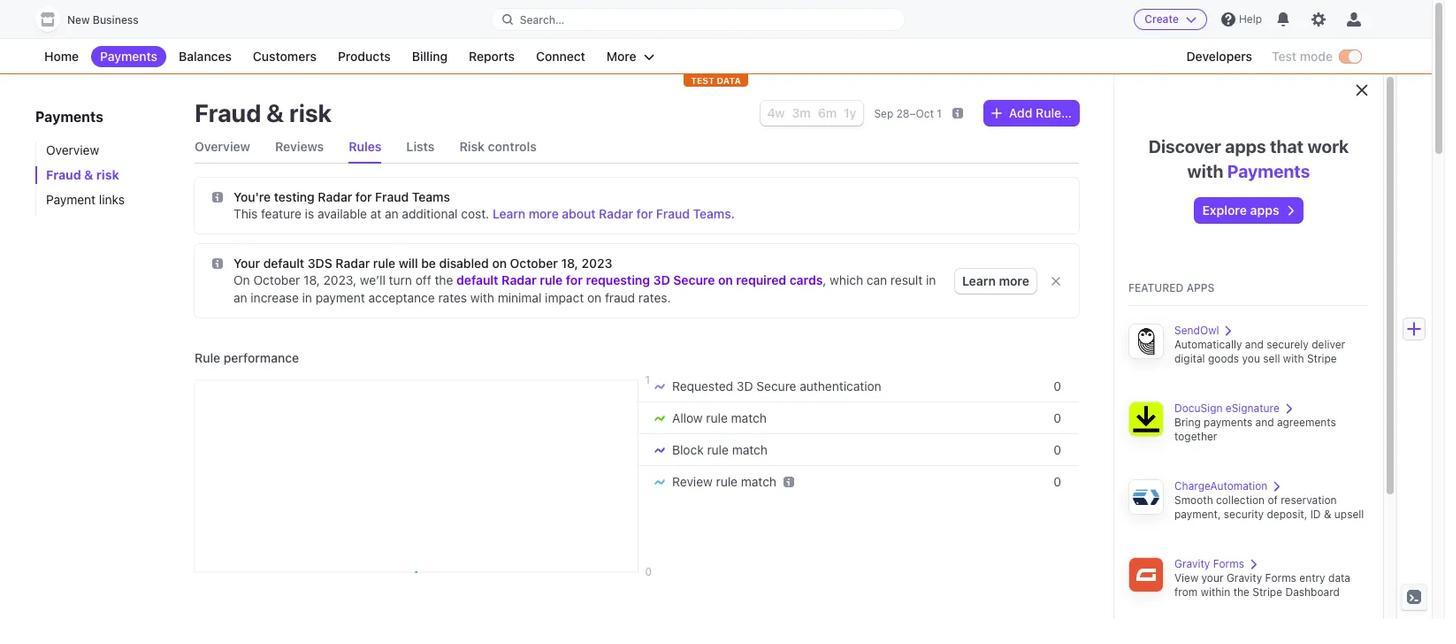 Task type: locate. For each thing, give the bounding box(es) containing it.
–
[[910, 107, 916, 120]]

available
[[318, 206, 367, 221]]

an inside , which can result in an increase in payment acceptance rates with minimal impact on fraud rates.
[[234, 290, 247, 305]]

1 horizontal spatial more
[[999, 273, 1030, 288]]

1 horizontal spatial forms
[[1265, 571, 1297, 585]]

2 vertical spatial for
[[566, 272, 583, 287]]

1 vertical spatial learn
[[962, 273, 996, 288]]

0 vertical spatial forms
[[1213, 557, 1245, 571]]

fraud up at
[[375, 189, 409, 204]]

1 horizontal spatial an
[[385, 206, 399, 221]]

featured apps
[[1129, 281, 1215, 295]]

svg image left add
[[992, 108, 1002, 119]]

sendowl image
[[1129, 324, 1164, 359]]

overview up fraud & risk link
[[46, 142, 99, 157]]

default up increase
[[263, 256, 304, 271]]

tab list
[[195, 131, 1079, 164]]

teams
[[412, 189, 450, 204]]

1 horizontal spatial on
[[587, 290, 602, 305]]

requested
[[672, 379, 733, 394]]

0 for block rule match
[[1054, 442, 1062, 457]]

radar
[[318, 189, 352, 204], [599, 206, 633, 221], [336, 256, 370, 271], [502, 272, 537, 287]]

0 vertical spatial and
[[1245, 338, 1264, 351]]

rule for block
[[707, 442, 729, 457]]

payment links
[[46, 192, 125, 207]]

0 horizontal spatial overview
[[46, 142, 99, 157]]

overview link up you're
[[195, 131, 250, 163]]

2 horizontal spatial for
[[637, 206, 653, 221]]

1 horizontal spatial in
[[926, 272, 936, 287]]

requesting
[[586, 272, 650, 287]]

0 horizontal spatial for
[[356, 189, 372, 204]]

0 horizontal spatial more
[[529, 206, 559, 221]]

authentication
[[800, 379, 882, 394]]

products
[[338, 49, 391, 64]]

1 horizontal spatial october
[[510, 256, 558, 271]]

of
[[1268, 494, 1278, 507]]

apps inside "explore apps" link
[[1250, 203, 1280, 218]]

apps right explore
[[1250, 203, 1280, 218]]

0 horizontal spatial with
[[471, 290, 494, 305]]

stripe inside view your gravity forms entry data from within the stripe dashboard
[[1253, 586, 1283, 599]]

1 horizontal spatial gravity
[[1227, 571, 1262, 585]]

rule for review
[[716, 474, 738, 489]]

1 horizontal spatial fraud & risk
[[195, 98, 332, 127]]

match up review rule match
[[732, 442, 768, 457]]

1 horizontal spatial stripe
[[1307, 352, 1337, 365]]

the up rates
[[435, 272, 453, 287]]

rule down block rule match
[[716, 474, 738, 489]]

2 vertical spatial on
[[587, 290, 602, 305]]

fraud
[[605, 290, 635, 305]]

secure
[[673, 272, 715, 287], [757, 379, 797, 394]]

and up you
[[1245, 338, 1264, 351]]

from
[[1175, 586, 1198, 599]]

Search… search field
[[492, 8, 905, 31]]

risk up reviews
[[289, 98, 332, 127]]

0 vertical spatial 18,
[[561, 256, 578, 271]]

stripe inside automatically and securely deliver digital goods you sell with stripe
[[1307, 352, 1337, 365]]

overview link for reviews
[[195, 131, 250, 163]]

& inside smooth collection of reservation payment, security deposit, id & upsell
[[1324, 508, 1332, 521]]

1 vertical spatial in
[[302, 290, 312, 305]]

cards
[[790, 272, 823, 287]]

2 vertical spatial with
[[1283, 352, 1304, 365]]

3m button
[[792, 105, 811, 120]]

this
[[234, 206, 258, 221]]

on up on october 18, 2023, we'll turn off the default radar rule for requesting 3d secure on required cards at the top
[[492, 256, 507, 271]]

in right "result"
[[926, 272, 936, 287]]

payment,
[[1175, 508, 1221, 521]]

more
[[529, 206, 559, 221], [999, 273, 1030, 288]]

explore
[[1203, 203, 1247, 218]]

add rule… button
[[985, 101, 1079, 126]]

1 horizontal spatial the
[[1234, 586, 1250, 599]]

learn more about radar for fraud teams. link
[[493, 206, 735, 221]]

1 vertical spatial october
[[253, 272, 300, 287]]

fraud & risk up 'payment links'
[[46, 167, 119, 182]]

0 vertical spatial gravity
[[1175, 557, 1210, 571]]

view
[[1175, 571, 1199, 585]]

1 vertical spatial the
[[1234, 586, 1250, 599]]

0 horizontal spatial october
[[253, 272, 300, 287]]

0 horizontal spatial default
[[263, 256, 304, 271]]

1 vertical spatial match
[[732, 442, 768, 457]]

reports
[[469, 49, 515, 64]]

automatically and securely deliver digital goods you sell with stripe
[[1175, 338, 1346, 365]]

3d up rates.
[[653, 272, 670, 287]]

1 vertical spatial and
[[1256, 416, 1274, 429]]

rule right block
[[707, 442, 729, 457]]

18, down the 3ds
[[304, 272, 320, 287]]

0 vertical spatial more
[[529, 206, 559, 221]]

3d up allow rule match
[[737, 379, 753, 394]]

0 vertical spatial 3d
[[653, 272, 670, 287]]

reports link
[[460, 46, 524, 67]]

0 vertical spatial stripe
[[1307, 352, 1337, 365]]

work
[[1308, 136, 1349, 157]]

0 vertical spatial risk
[[289, 98, 332, 127]]

18,
[[561, 256, 578, 271], [304, 272, 320, 287]]

& up reviews
[[266, 98, 284, 127]]

off
[[416, 272, 431, 287]]

on left fraud at the left of the page
[[587, 290, 602, 305]]

risk
[[289, 98, 332, 127], [96, 167, 119, 182]]

in right increase
[[302, 290, 312, 305]]

gravity right the your
[[1227, 571, 1262, 585]]

2 horizontal spatial &
[[1324, 508, 1332, 521]]

october up on october 18, 2023, we'll turn off the default radar rule for requesting 3d secure on required cards at the top
[[510, 256, 558, 271]]

svg image inside add rule… popup button
[[992, 108, 1002, 119]]

match down block rule match
[[741, 474, 777, 489]]

overview for reviews
[[195, 139, 250, 154]]

secure left authentication
[[757, 379, 797, 394]]

chargeautomation
[[1175, 479, 1268, 493]]

gravity up view
[[1175, 557, 1210, 571]]

1 horizontal spatial overview link
[[195, 131, 250, 163]]

create
[[1145, 12, 1179, 26]]

0 horizontal spatial the
[[435, 272, 453, 287]]

overview link up fraud & risk link
[[35, 142, 177, 159]]

for up at
[[356, 189, 372, 204]]

more inside you're testing radar for fraud teams this feature is available at an additional cost. learn more about radar for fraud teams.
[[529, 206, 559, 221]]

1 vertical spatial default
[[457, 272, 499, 287]]

0 vertical spatial payments
[[100, 49, 158, 64]]

0 horizontal spatial learn
[[493, 206, 526, 221]]

result
[[891, 272, 923, 287]]

your default 3ds radar rule will be disabled on october 18, 2023
[[234, 256, 612, 271]]

1 horizontal spatial overview
[[195, 139, 250, 154]]

match for block rule match
[[732, 442, 768, 457]]

in
[[926, 272, 936, 287], [302, 290, 312, 305]]

the inside view your gravity forms entry data from within the stripe dashboard
[[1234, 586, 1250, 599]]

forms left entry
[[1265, 571, 1297, 585]]

testing
[[274, 189, 315, 204]]

0 horizontal spatial overview link
[[35, 142, 177, 159]]

0 horizontal spatial fraud & risk
[[46, 167, 119, 182]]

& up 'payment links'
[[84, 167, 93, 182]]

0 horizontal spatial stripe
[[1253, 586, 1283, 599]]

search…
[[520, 13, 565, 26]]

the
[[435, 272, 453, 287], [1234, 586, 1250, 599]]

0 vertical spatial default
[[263, 256, 304, 271]]

agreements
[[1277, 416, 1336, 429]]

& right id
[[1324, 508, 1332, 521]]

1 horizontal spatial default
[[457, 272, 499, 287]]

payment
[[316, 290, 365, 305]]

payments down home 'link'
[[35, 109, 103, 125]]

fraud up payment
[[46, 167, 81, 182]]

payment links link
[[35, 191, 177, 209]]

match
[[731, 410, 767, 425], [732, 442, 768, 457], [741, 474, 777, 489]]

on left required
[[718, 272, 733, 287]]

0 horizontal spatial risk
[[96, 167, 119, 182]]

svg image
[[992, 108, 1002, 119], [212, 192, 223, 203]]

we'll
[[360, 272, 386, 287]]

overview up you're
[[195, 139, 250, 154]]

with down securely
[[1283, 352, 1304, 365]]

1 vertical spatial svg image
[[212, 192, 223, 203]]

Search… text field
[[492, 8, 905, 31]]

1 vertical spatial 18,
[[304, 272, 320, 287]]

0 vertical spatial an
[[385, 206, 399, 221]]

developers
[[1187, 49, 1253, 64]]

svg image
[[212, 258, 223, 269]]

forms
[[1213, 557, 1245, 571], [1265, 571, 1297, 585]]

within
[[1201, 586, 1231, 599]]

for
[[356, 189, 372, 204], [637, 206, 653, 221], [566, 272, 583, 287]]

data
[[1329, 571, 1351, 585]]

0 horizontal spatial &
[[84, 167, 93, 182]]

0 vertical spatial the
[[435, 272, 453, 287]]

0 vertical spatial october
[[510, 256, 558, 271]]

deliver
[[1312, 338, 1346, 351]]

1 vertical spatial more
[[999, 273, 1030, 288]]

apps left that
[[1225, 136, 1266, 157]]

default down disabled
[[457, 272, 499, 287]]

and inside automatically and securely deliver digital goods you sell with stripe
[[1245, 338, 1264, 351]]

0 vertical spatial on
[[492, 256, 507, 271]]

for up "impact"
[[566, 272, 583, 287]]

controls
[[488, 139, 537, 154]]

forms up the your
[[1213, 557, 1245, 571]]

an right at
[[385, 206, 399, 221]]

apps inside discover apps that work with
[[1225, 136, 1266, 157]]

1 vertical spatial fraud & risk
[[46, 167, 119, 182]]

0 vertical spatial learn
[[493, 206, 526, 221]]

additional
[[402, 206, 458, 221]]

6m button
[[818, 105, 837, 120]]

payments down business
[[100, 49, 158, 64]]

0 vertical spatial fraud & risk
[[195, 98, 332, 127]]

rule for allow
[[706, 410, 728, 425]]

1 vertical spatial with
[[471, 290, 494, 305]]

docusign esignature image
[[1129, 402, 1164, 437]]

3 0 from the top
[[1054, 442, 1062, 457]]

radar right about
[[599, 206, 633, 221]]

0 vertical spatial svg image
[[992, 108, 1002, 119]]

learn right "result"
[[962, 273, 996, 288]]

0
[[1054, 379, 1062, 394], [1054, 410, 1062, 425], [1054, 442, 1062, 457], [1054, 474, 1062, 489]]

on inside , which can result in an increase in payment acceptance rates with minimal impact on fraud rates.
[[587, 290, 602, 305]]

minimal
[[498, 290, 542, 305]]

0 vertical spatial secure
[[673, 272, 715, 287]]

2 0 from the top
[[1054, 410, 1062, 425]]

4 0 from the top
[[1054, 474, 1062, 489]]

svg image left you're
[[212, 192, 223, 203]]

1 horizontal spatial with
[[1188, 161, 1224, 181]]

2 horizontal spatial on
[[718, 272, 733, 287]]

dashboard
[[1286, 586, 1340, 599]]

match down requested 3d secure authentication
[[731, 410, 767, 425]]

1 horizontal spatial svg image
[[992, 108, 1002, 119]]

gravity forms
[[1175, 557, 1245, 571]]

0 vertical spatial apps
[[1225, 136, 1266, 157]]

and inside bring payments and agreements together
[[1256, 416, 1274, 429]]

0 for review rule match
[[1054, 474, 1062, 489]]

learn right cost.
[[493, 206, 526, 221]]

fraud & risk link
[[35, 166, 177, 184]]

fraud & risk up reviews
[[195, 98, 332, 127]]

1 vertical spatial payments
[[35, 109, 103, 125]]

your
[[1202, 571, 1224, 585]]

security
[[1224, 508, 1264, 521]]

18, left 2023
[[561, 256, 578, 271]]

1 0 from the top
[[1054, 379, 1062, 394]]

an down the on
[[234, 290, 247, 305]]

customers link
[[244, 46, 325, 67]]

default radar rule for requesting 3d secure on required cards link
[[457, 272, 823, 287]]

october up increase
[[253, 272, 300, 287]]

1 vertical spatial forms
[[1265, 571, 1297, 585]]

an inside you're testing radar for fraud teams this feature is available at an additional cost. learn more about radar for fraud teams.
[[385, 206, 399, 221]]

october
[[510, 256, 558, 271], [253, 272, 300, 287]]

1 horizontal spatial 3d
[[737, 379, 753, 394]]

stripe left dashboard
[[1253, 586, 1283, 599]]

1 horizontal spatial &
[[266, 98, 284, 127]]

radar up available
[[318, 189, 352, 204]]

reviews link
[[275, 131, 324, 163]]

goods
[[1208, 352, 1239, 365]]

an
[[385, 206, 399, 221], [234, 290, 247, 305]]

2023
[[582, 256, 612, 271]]

apps
[[1225, 136, 1266, 157], [1250, 203, 1280, 218]]

new business
[[67, 13, 139, 27]]

0 vertical spatial with
[[1188, 161, 1224, 181]]

2 horizontal spatial with
[[1283, 352, 1304, 365]]

0 horizontal spatial svg image
[[212, 192, 223, 203]]

1 vertical spatial apps
[[1250, 203, 1280, 218]]

add rule…
[[1009, 105, 1072, 120]]

0 horizontal spatial an
[[234, 290, 247, 305]]

risk controls
[[460, 139, 537, 154]]

1 vertical spatial an
[[234, 290, 247, 305]]

payments down that
[[1228, 161, 1310, 181]]

1 vertical spatial stripe
[[1253, 586, 1283, 599]]

secure left required
[[673, 272, 715, 287]]

0 horizontal spatial on
[[492, 256, 507, 271]]

new business button
[[35, 7, 156, 32]]

learn inside you're testing radar for fraud teams this feature is available at an additional cost. learn more about radar for fraud teams.
[[493, 206, 526, 221]]

billing link
[[403, 46, 456, 67]]

with down discover
[[1188, 161, 1224, 181]]

rule right the allow
[[706, 410, 728, 425]]

for right about
[[637, 206, 653, 221]]

and down the esignature
[[1256, 416, 1274, 429]]

tab list containing overview
[[195, 131, 1079, 164]]

4w 3m 6m 1y
[[767, 105, 857, 120]]

1 vertical spatial gravity
[[1227, 571, 1262, 585]]

2 vertical spatial &
[[1324, 508, 1332, 521]]

2 vertical spatial match
[[741, 474, 777, 489]]

0 vertical spatial match
[[731, 410, 767, 425]]

learn more
[[962, 273, 1030, 288]]

1 vertical spatial 3d
[[737, 379, 753, 394]]

customers
[[253, 49, 317, 64]]

the right "within"
[[1234, 586, 1250, 599]]

docusign
[[1175, 402, 1223, 415]]

stripe down deliver
[[1307, 352, 1337, 365]]

risk up the links
[[96, 167, 119, 182]]

explore apps
[[1203, 203, 1280, 218]]

3m
[[792, 105, 811, 120]]

with right rates
[[471, 290, 494, 305]]



Task type: vqa. For each thing, say whether or not it's contained in the screenshot.
28
yes



Task type: describe. For each thing, give the bounding box(es) containing it.
requested 3d secure authentication
[[672, 379, 882, 394]]

sep 28 – oct 1
[[874, 107, 942, 120]]

1 vertical spatial risk
[[96, 167, 119, 182]]

you
[[1242, 352, 1260, 365]]

which
[[830, 272, 863, 287]]

chargeautomation image
[[1129, 479, 1164, 515]]

forms inside view your gravity forms entry data from within the stripe dashboard
[[1265, 571, 1297, 585]]

rule up "impact"
[[540, 272, 563, 287]]

links
[[99, 192, 125, 207]]

1 vertical spatial secure
[[757, 379, 797, 394]]

balances link
[[170, 46, 241, 67]]

business
[[93, 13, 139, 27]]

fraud down balances link at the top of page
[[195, 98, 261, 127]]

0 horizontal spatial 3d
[[653, 272, 670, 287]]

lists
[[406, 139, 435, 154]]

with inside , which can result in an increase in payment acceptance rates with minimal impact on fraud rates.
[[471, 290, 494, 305]]

new
[[67, 13, 90, 27]]

apps
[[1187, 281, 1215, 295]]

,
[[823, 272, 827, 287]]

rule…
[[1036, 105, 1072, 120]]

teams.
[[693, 206, 735, 221]]

0 horizontal spatial 18,
[[304, 272, 320, 287]]

test data
[[691, 75, 741, 86]]

bring payments and agreements together
[[1175, 416, 1336, 443]]

more
[[607, 49, 637, 64]]

0 for requested 3d secure authentication
[[1054, 379, 1062, 394]]

view your gravity forms entry data from within the stripe dashboard
[[1175, 571, 1351, 599]]

stripe for forms
[[1253, 586, 1283, 599]]

1 vertical spatial for
[[637, 206, 653, 221]]

explore apps link
[[1196, 198, 1303, 223]]

balances
[[179, 49, 232, 64]]

gravity inside view your gravity forms entry data from within the stripe dashboard
[[1227, 571, 1262, 585]]

stripe for deliver
[[1307, 352, 1337, 365]]

test mode
[[1272, 49, 1333, 64]]

1y
[[844, 105, 857, 120]]

2 vertical spatial payments
[[1228, 161, 1310, 181]]

rules link
[[349, 131, 382, 163]]

apps for explore
[[1250, 203, 1280, 218]]

can
[[867, 272, 887, 287]]

discover apps that work with
[[1149, 136, 1349, 181]]

connect link
[[527, 46, 594, 67]]

review
[[672, 474, 713, 489]]

cost.
[[461, 206, 489, 221]]

about
[[562, 206, 596, 221]]

esignature
[[1226, 402, 1280, 415]]

discover
[[1149, 136, 1222, 157]]

rule up we'll
[[373, 256, 396, 271]]

3ds
[[308, 256, 332, 271]]

reviews
[[275, 139, 324, 154]]

match for review rule match
[[741, 474, 777, 489]]

be
[[421, 256, 436, 271]]

0 horizontal spatial gravity
[[1175, 557, 1210, 571]]

0 vertical spatial in
[[926, 272, 936, 287]]

connect
[[536, 49, 585, 64]]

fraud left teams.
[[656, 206, 690, 221]]

4w button
[[767, 105, 785, 120]]

apps for discover
[[1225, 136, 1266, 157]]

docusign esignature
[[1175, 402, 1280, 415]]

upsell
[[1335, 508, 1364, 521]]

rule
[[195, 350, 220, 365]]

0 horizontal spatial in
[[302, 290, 312, 305]]

with inside discover apps that work with
[[1188, 161, 1224, 181]]

sendowl
[[1175, 324, 1219, 337]]

0 vertical spatial for
[[356, 189, 372, 204]]

0 horizontal spatial secure
[[673, 272, 715, 287]]

0 vertical spatial &
[[266, 98, 284, 127]]

1 horizontal spatial 18,
[[561, 256, 578, 271]]

payment
[[46, 192, 96, 207]]

id
[[1311, 508, 1321, 521]]

radar up minimal
[[502, 272, 537, 287]]

1 horizontal spatial risk
[[289, 98, 332, 127]]

0 horizontal spatial forms
[[1213, 557, 1245, 571]]

required
[[736, 272, 787, 287]]

with inside automatically and securely deliver digital goods you sell with stripe
[[1283, 352, 1304, 365]]

lists link
[[406, 131, 435, 163]]

1 horizontal spatial for
[[566, 272, 583, 287]]

sep
[[874, 107, 894, 120]]

add
[[1009, 105, 1033, 120]]

overview link for fraud & risk
[[35, 142, 177, 159]]

performance
[[224, 350, 299, 365]]

1 horizontal spatial learn
[[962, 273, 996, 288]]

0 for allow rule match
[[1054, 410, 1062, 425]]

increase
[[251, 290, 299, 305]]

digital
[[1175, 352, 1205, 365]]

developers link
[[1178, 46, 1261, 67]]

test
[[691, 75, 715, 86]]

1 vertical spatial on
[[718, 272, 733, 287]]

feature
[[261, 206, 302, 221]]

sell
[[1263, 352, 1280, 365]]

6m
[[818, 105, 837, 120]]

on october 18, 2023, we'll turn off the default radar rule for requesting 3d secure on required cards
[[234, 272, 823, 287]]

billing
[[412, 49, 448, 64]]

radar up the 2023, in the left of the page
[[336, 256, 370, 271]]

block
[[672, 442, 704, 457]]

products link
[[329, 46, 400, 67]]

securely
[[1267, 338, 1309, 351]]

gravity forms image
[[1129, 557, 1164, 593]]

match for allow rule match
[[731, 410, 767, 425]]

bring
[[1175, 416, 1201, 429]]

rule performance
[[195, 350, 299, 365]]

help button
[[1214, 5, 1269, 34]]

smooth
[[1175, 494, 1213, 507]]

at
[[370, 206, 381, 221]]

learn more link
[[955, 269, 1037, 294]]

1 vertical spatial &
[[84, 167, 93, 182]]

overview for fraud & risk
[[46, 142, 99, 157]]

mode
[[1300, 49, 1333, 64]]

risk
[[460, 139, 485, 154]]

1y button
[[844, 105, 857, 120]]

block rule match
[[672, 442, 768, 457]]

more button
[[598, 46, 663, 67]]

4w
[[767, 105, 785, 120]]



